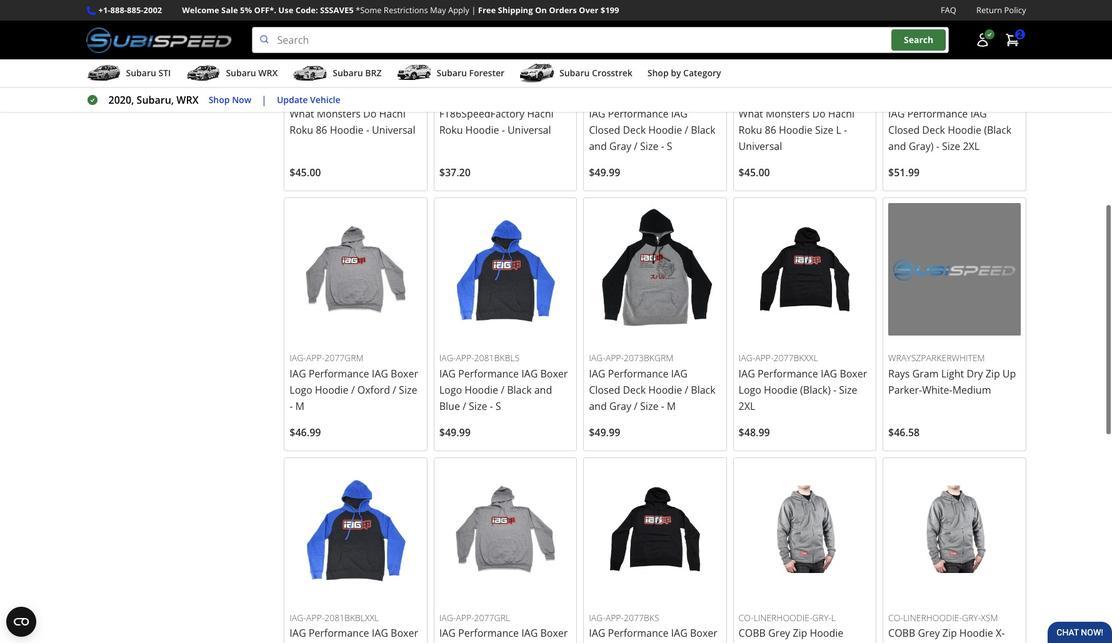 Task type: describe. For each thing, give the bounding box(es) containing it.
x-
[[997, 627, 1006, 641]]

(black for iag performance iag boxer logo hoodie (black an
[[351, 643, 379, 644]]

hoodie inside iag performance iag boxer logo hoodie / black and blue / size - s
[[465, 383, 499, 397]]

+1-
[[99, 4, 110, 16]]

what monsters do hachi roku 86 hoodie - universal image
[[290, 0, 422, 76]]

iag performance iag boxer logo hoodie / black / size 
[[589, 627, 718, 644]]

what for what monsters do hachi roku 86 hoodie size l - universal
[[739, 107, 764, 121]]

crosstrek
[[592, 67, 633, 79]]

app- for iag performance iag boxer logo hoodie (black) - size 2xl
[[756, 352, 774, 364]]

do for -
[[364, 107, 377, 121]]

iag- for iag performance iag boxer logo hoodie (black) - size 2xl
[[739, 352, 756, 364]]

linerhoodie- for cobb grey zip hoodie large
[[754, 612, 813, 624]]

iag- for iag performance iag closed deck hoodie / black and gray  / size - m
[[589, 352, 606, 364]]

subaru sti button
[[86, 62, 171, 87]]

deck for iag performance iag closed deck hoodie (black and gray) - size 2xl
[[923, 124, 946, 137]]

app- for iag performance iag boxer logo hoodie / oxford / size - m
[[306, 352, 325, 364]]

what monsters do hachi roku 86 hoodie size l - universal
[[739, 107, 855, 154]]

l inside what monsters do hachi roku 86 hoodie size l - universal
[[837, 124, 842, 137]]

universal inside what monsters do hachi roku 86 hoodie - universal
[[372, 124, 416, 137]]

oxford
[[358, 383, 390, 397]]

iag performance iag boxer logo hoodie (black) - size 2xl
[[739, 367, 868, 413]]

closed for iag performance iag closed deck hoodie / black and gray  / size - s
[[589, 124, 621, 137]]

subaru for subaru forester
[[437, 67, 467, 79]]

size inside what monsters do hachi roku 86 hoodie size l - universal
[[816, 124, 834, 137]]

a subaru wrx thumbnail image image
[[186, 64, 221, 83]]

white-
[[923, 383, 953, 397]]

iag- for iag performance iag boxer logo hoodie / black and blue / size - s
[[440, 352, 456, 364]]

a subaru sti thumbnail image image
[[86, 64, 121, 83]]

boxer for iag performance iag boxer logo hoodie (oxford) - siz
[[541, 627, 568, 641]]

category
[[684, 67, 722, 79]]

86 for what monsters do hachi roku 86 hoodie size l - universal
[[765, 124, 777, 137]]

performance for iag performance iag closed deck hoodie / black and gray  / size - m
[[608, 367, 669, 381]]

update vehicle button
[[277, 93, 341, 107]]

app- for iag performance iag boxer logo hoodie / black and blue / size - s
[[456, 352, 475, 364]]

performance for iag performance iag closed deck hoodie / black and gray  / size - s
[[608, 107, 669, 121]]

over
[[579, 4, 599, 16]]

(black for iag performance iag closed deck hoodie (black and gray) - size 2xl
[[985, 124, 1012, 137]]

iag-app-2077bks
[[589, 612, 660, 624]]

linerhoodie- for cobb grey zip hoodie x- small
[[904, 612, 963, 624]]

hachi inside ft86speedfactory hachi roku hoodie - universal
[[528, 107, 554, 121]]

iag performance iag boxer logo hoodie (black and blue) - size 2xl image
[[290, 464, 422, 596]]

what for what monsters do hachi roku 86 hoodie - universal
[[290, 107, 314, 121]]

faq
[[942, 4, 957, 16]]

boxer for iag performance iag boxer logo hoodie / black / size 
[[691, 627, 718, 641]]

$49.99 for iag performance iag boxer logo hoodie / black and blue / size - s
[[440, 426, 471, 440]]

hoodie inside iag performance iag boxer logo hoodie (black) - size 2xl
[[765, 383, 798, 397]]

grey for cobb grey zip hoodie x- small
[[919, 627, 941, 641]]

subaru forester button
[[397, 62, 505, 87]]

2081bkblxxl
[[325, 612, 379, 624]]

deck for iag performance iag closed deck hoodie / black and gray  / size - s
[[623, 124, 646, 137]]

shop for shop now
[[209, 94, 230, 106]]

2077bkxxl
[[774, 352, 819, 364]]

wmd86-hd-sbk
[[290, 92, 355, 104]]

iag- for iag performance iag boxer logo hoodie (black an
[[290, 612, 306, 624]]

gray for iag performance iag closed deck hoodie / black and gray  / size - m
[[610, 400, 632, 413]]

885-
[[127, 4, 144, 16]]

search input field
[[252, 27, 949, 53]]

logo for iag performance iag boxer logo hoodie / oxford / size - m
[[290, 383, 313, 397]]

shop by category
[[648, 67, 722, 79]]

$51.99
[[889, 166, 920, 180]]

2002
[[144, 4, 162, 16]]

hoodie inside "iag performance iag boxer logo hoodie (oxford) - siz"
[[465, 643, 499, 644]]

universal inside ft86speedfactory hachi roku hoodie - universal
[[508, 124, 552, 137]]

size inside "iag performance iag closed deck hoodie / black and gray  / size - s"
[[641, 140, 659, 154]]

gray for iag performance iag closed deck hoodie / black and gray  / size - s
[[610, 140, 632, 154]]

monsters for -
[[317, 107, 361, 121]]

iag performance iag boxer logo hoodie / oxford / size - m image
[[290, 204, 422, 336]]

size inside the iag performance iag closed deck hoodie (black and gray) - size 2xl
[[943, 140, 961, 154]]

performance for iag performance iag boxer logo hoodie (black) - size 2xl
[[758, 367, 819, 381]]

and for iag performance iag closed deck hoodie / black and gray  / size - s
[[589, 140, 607, 154]]

$48.99
[[739, 426, 771, 440]]

brz
[[366, 67, 382, 79]]

ft86speedfactory hachi roku hoodie - universal
[[440, 107, 554, 137]]

+1-888-885-2002
[[99, 4, 162, 16]]

$46.58
[[889, 426, 920, 440]]

iag performance iag closed deck hoodie (black and gray) - size 2xl image
[[889, 0, 1021, 76]]

iag performance iag closed deck hoodie / black and gray  / size - m
[[589, 367, 716, 413]]

small
[[889, 643, 914, 644]]

- inside iag performance iag closed deck hoodie / black and gray  / size - m
[[662, 400, 665, 413]]

forester
[[470, 67, 505, 79]]

what monsters do hachi roku 86 hoodie - universal
[[290, 107, 416, 137]]

subaru for subaru crosstrek
[[560, 67, 590, 79]]

vehicle
[[310, 94, 341, 106]]

gray)
[[909, 140, 934, 154]]

light
[[942, 367, 965, 381]]

apply
[[449, 4, 470, 16]]

performance for iag performance iag boxer logo hoodie / oxford / size - m
[[309, 367, 369, 381]]

black for iag performance iag boxer logo hoodie / black / size 
[[657, 643, 682, 644]]

iag- for iag performance iag boxer logo hoodie / oxford / size - m
[[290, 352, 306, 364]]

subaru for subaru brz
[[333, 67, 363, 79]]

$199
[[601, 4, 620, 16]]

ft86speedfactory hachi roku hoodie - universal image
[[440, 0, 572, 76]]

and for iag performance iag boxer logo hoodie / black and blue / size - s
[[535, 383, 553, 397]]

by
[[671, 67, 682, 79]]

performance for iag performance iag boxer logo hoodie / black / size 
[[608, 627, 669, 641]]

subaru crosstrek
[[560, 67, 633, 79]]

iag performance iag boxer logo hoodie (black an
[[290, 627, 418, 644]]

sssave5
[[320, 4, 354, 16]]

subaru wrx button
[[186, 62, 278, 87]]

iag-app-2077bkxxl
[[739, 352, 819, 364]]

closed for iag performance iag closed deck hoodie (black and gray) - size 2xl
[[889, 124, 920, 137]]

shop now
[[209, 94, 252, 106]]

a subaru forester thumbnail image image
[[397, 64, 432, 83]]

iag performance iag boxer logo hoodie (oxford) - size l image
[[440, 464, 572, 596]]

s for logo
[[496, 400, 502, 413]]

rays gram light dry zip up parker-white-medium image
[[889, 204, 1021, 336]]

open widget image
[[6, 607, 36, 638]]

large
[[739, 643, 765, 644]]

size inside iag performance iag boxer logo hoodie / oxford / size - m
[[399, 383, 418, 397]]

sti
[[159, 67, 171, 79]]

2020,
[[109, 93, 134, 107]]

+1-888-885-2002 link
[[99, 4, 162, 17]]

size inside iag performance iag boxer logo hoodie (black) - size 2xl
[[840, 383, 858, 397]]

iag-app-2077grm
[[290, 352, 364, 364]]

universal inside what monsters do hachi roku 86 hoodie size l - universal
[[739, 140, 783, 154]]

iag performance iag closed deck hoodie / black and gray  / size - s
[[589, 107, 716, 154]]

logo for iag performance iag boxer logo hoodie / black and blue / size - s
[[440, 383, 462, 397]]

iag-app-2077grl
[[440, 612, 511, 624]]

black for iag performance iag closed deck hoodie / black and gray  / size - m
[[692, 383, 716, 397]]

- inside "iag performance iag closed deck hoodie / black and gray  / size - s"
[[662, 140, 665, 154]]

iag performance iag boxer logo hoodie / black and blue / size - s
[[440, 367, 568, 413]]

shop now link
[[209, 93, 252, 107]]

on
[[535, 4, 547, 16]]

logo for iag performance iag boxer logo hoodie (black) - size 2xl
[[739, 383, 762, 397]]

update vehicle
[[277, 94, 341, 106]]

hoodie inside "iag performance iag closed deck hoodie / black and gray  / size - s"
[[649, 124, 683, 137]]

- inside ft86speedfactory hachi roku hoodie - universal
[[502, 124, 505, 137]]

boxer for iag performance iag boxer logo hoodie / oxford / size - m
[[391, 367, 418, 381]]

2xl inside the iag performance iag closed deck hoodie (black and gray) - size 2xl
[[964, 140, 980, 154]]

wrayszparkerwhitem
[[889, 352, 986, 364]]

gram
[[913, 367, 939, 381]]

app- for iag performance iag closed deck hoodie / black and gray  / size - m
[[606, 352, 624, 364]]

closed for iag performance iag closed deck hoodie / black and gray  / size - m
[[589, 383, 621, 397]]

2
[[1018, 28, 1023, 40]]

app- for iag performance iag boxer logo hoodie (black an
[[306, 612, 325, 624]]

2077grl
[[475, 612, 511, 624]]

rays
[[889, 367, 911, 381]]

m inside iag performance iag boxer logo hoodie / oxford / size - m
[[296, 400, 305, 413]]

1 vertical spatial |
[[262, 93, 267, 107]]

shipping
[[498, 4, 533, 16]]

return policy
[[977, 4, 1027, 16]]

subaru brz button
[[293, 62, 382, 87]]

subaru crosstrek button
[[520, 62, 633, 87]]

cobb grey zip hoodie large image
[[739, 464, 872, 596]]

now
[[232, 94, 252, 106]]

size inside iag performance iag closed deck hoodie / black and gray  / size - m
[[641, 400, 659, 413]]

iag- for iag performance iag boxer logo hoodie / black / size 
[[589, 612, 606, 624]]

boxer for iag performance iag boxer logo hoodie (black) - size 2xl
[[840, 367, 868, 381]]

co- for cobb grey zip hoodie large
[[739, 612, 754, 624]]

cobb grey zip hoodie large
[[739, 627, 844, 644]]

shop for shop by category
[[648, 67, 669, 79]]

hoodie inside iag performance iag boxer logo hoodie / oxford / size - m
[[315, 383, 349, 397]]

blue
[[440, 400, 460, 413]]



Task type: vqa. For each thing, say whether or not it's contained in the screenshot.


Task type: locate. For each thing, give the bounding box(es) containing it.
boxer
[[391, 367, 418, 381], [541, 367, 568, 381], [840, 367, 868, 381], [391, 627, 418, 641], [541, 627, 568, 641], [691, 627, 718, 641]]

2 cobb from the left
[[889, 627, 916, 641]]

1 do from the left
[[364, 107, 377, 121]]

s
[[667, 140, 673, 154], [496, 400, 502, 413]]

app- up iag performance iag boxer logo hoodie (black) - size 2xl
[[756, 352, 774, 364]]

0 horizontal spatial l
[[832, 612, 836, 624]]

1 vertical spatial wrx
[[177, 93, 199, 107]]

gray
[[610, 140, 632, 154], [610, 400, 632, 413]]

boxer inside iag performance iag boxer logo hoodie / black and blue / size - s
[[541, 367, 568, 381]]

2xl inside iag performance iag boxer logo hoodie (black) - size 2xl
[[739, 400, 756, 413]]

1 hachi from the left
[[379, 107, 406, 121]]

update
[[277, 94, 308, 106]]

0 horizontal spatial grey
[[769, 627, 791, 641]]

performance inside iag performance iag boxer logo hoodie (black an
[[309, 627, 369, 641]]

iag- left 2077bks
[[589, 612, 606, 624]]

deck inside the iag performance iag closed deck hoodie (black and gray) - size 2xl
[[923, 124, 946, 137]]

2077grm
[[325, 352, 364, 364]]

86 inside what monsters do hachi roku 86 hoodie size l - universal
[[765, 124, 777, 137]]

a subaru brz thumbnail image image
[[293, 64, 328, 83]]

0 horizontal spatial 86
[[316, 124, 327, 137]]

1 linerhoodie- from the left
[[754, 612, 813, 624]]

5 subaru from the left
[[560, 67, 590, 79]]

black inside iag performance iag boxer logo hoodie / black and blue / size - s
[[508, 383, 532, 397]]

$49.99 for iag performance iag closed deck hoodie / black and gray  / size - m
[[589, 426, 621, 440]]

- inside what monsters do hachi roku 86 hoodie size l - universal
[[845, 124, 848, 137]]

do inside what monsters do hachi roku 86 hoodie - universal
[[364, 107, 377, 121]]

- inside iag performance iag boxer logo hoodie / oxford / size - m
[[290, 400, 293, 413]]

shop
[[648, 67, 669, 79], [209, 94, 230, 106]]

1 horizontal spatial l
[[837, 124, 842, 137]]

search button
[[892, 30, 947, 51]]

a subaru crosstrek thumbnail image image
[[520, 64, 555, 83]]

deck up gray)
[[923, 124, 946, 137]]

subaru brz
[[333, 67, 382, 79]]

1 horizontal spatial hachi
[[528, 107, 554, 121]]

grey inside cobb grey zip hoodie x- small
[[919, 627, 941, 641]]

and for iag performance iag closed deck hoodie / black and gray  / size - m
[[589, 400, 607, 413]]

performance inside "iag performance iag boxer logo hoodie (oxford) - siz"
[[459, 627, 519, 641]]

and inside iag performance iag boxer logo hoodie / black and blue / size - s
[[535, 383, 553, 397]]

wrx inside dropdown button
[[259, 67, 278, 79]]

what monsters do hachi roku 86 hoodie size l - universal image
[[739, 0, 872, 76]]

cobb
[[739, 627, 766, 641], [889, 627, 916, 641]]

2 co- from the left
[[889, 612, 904, 624]]

button image
[[976, 33, 991, 48]]

xsm
[[982, 612, 999, 624]]

0 horizontal spatial s
[[496, 400, 502, 413]]

linerhoodie- up cobb grey zip hoodie large
[[754, 612, 813, 624]]

2077bks
[[624, 612, 660, 624]]

1 horizontal spatial grey
[[919, 627, 941, 641]]

subaru up now
[[226, 67, 256, 79]]

sale
[[221, 4, 238, 16]]

$49.99
[[589, 166, 621, 180], [440, 426, 471, 440], [589, 426, 621, 440]]

performance for iag performance iag boxer logo hoodie (black an
[[309, 627, 369, 641]]

app-
[[306, 352, 325, 364], [456, 352, 475, 364], [606, 352, 624, 364], [756, 352, 774, 364], [306, 612, 325, 624], [456, 612, 475, 624], [606, 612, 624, 624]]

roku inside what monsters do hachi roku 86 hoodie - universal
[[290, 124, 313, 137]]

1 horizontal spatial shop
[[648, 67, 669, 79]]

cobb grey zip hoodie x- small
[[889, 627, 1006, 644]]

zip inside rays gram light dry zip up parker-white-medium
[[986, 367, 1001, 381]]

2 hachi from the left
[[528, 107, 554, 121]]

iag- up blue
[[440, 352, 456, 364]]

1 cobb from the left
[[739, 627, 766, 641]]

logo for iag performance iag boxer logo hoodie / black / size 
[[589, 643, 612, 644]]

performance inside the iag performance iag closed deck hoodie (black and gray) - size 2xl
[[908, 107, 969, 121]]

2 monsters from the left
[[766, 107, 810, 121]]

0 horizontal spatial $45.00
[[290, 166, 321, 180]]

0 horizontal spatial what
[[290, 107, 314, 121]]

1 vertical spatial gray
[[610, 400, 632, 413]]

2 horizontal spatial hachi
[[829, 107, 855, 121]]

1 horizontal spatial roku
[[440, 124, 463, 137]]

hachi inside what monsters do hachi roku 86 hoodie size l - universal
[[829, 107, 855, 121]]

linerhoodie- up cobb grey zip hoodie x- small
[[904, 612, 963, 624]]

hoodie inside iag performance iag closed deck hoodie / black and gray  / size - m
[[649, 383, 683, 397]]

size
[[816, 124, 834, 137], [641, 140, 659, 154], [943, 140, 961, 154], [399, 383, 418, 397], [840, 383, 858, 397], [469, 400, 488, 413], [641, 400, 659, 413], [691, 643, 709, 644]]

1 monsters from the left
[[317, 107, 361, 121]]

performance down 2077grm
[[309, 367, 369, 381]]

0 horizontal spatial zip
[[793, 627, 808, 641]]

linerhoodie-
[[754, 612, 813, 624], [904, 612, 963, 624]]

1 horizontal spatial what
[[739, 107, 764, 121]]

cobb inside cobb grey zip hoodie large
[[739, 627, 766, 641]]

hachi inside what monsters do hachi roku 86 hoodie - universal
[[379, 107, 406, 121]]

grey inside cobb grey zip hoodie large
[[769, 627, 791, 641]]

1 roku from the left
[[290, 124, 313, 137]]

$45.00 for what monsters do hachi roku 86 hoodie size l - universal
[[739, 166, 771, 180]]

1 horizontal spatial monsters
[[766, 107, 810, 121]]

boxer inside iag performance iag boxer logo hoodie (black an
[[391, 627, 418, 641]]

hachi for what monsters do hachi roku 86 hoodie - universal
[[379, 107, 406, 121]]

hoodie inside cobb grey zip hoodie x- small
[[960, 627, 994, 641]]

logo inside iag performance iag boxer logo hoodie / oxford / size - m
[[290, 383, 313, 397]]

zip for cobb grey zip hoodie large
[[793, 627, 808, 641]]

performance inside iag performance iag boxer logo hoodie (black) - size 2xl
[[758, 367, 819, 381]]

co- up small
[[889, 612, 904, 624]]

subaru forester
[[437, 67, 505, 79]]

wrx
[[259, 67, 278, 79], [177, 93, 199, 107]]

0 horizontal spatial |
[[262, 93, 267, 107]]

gry- for cobb grey zip hoodie x- small
[[963, 612, 982, 624]]

iag-app-2081bkblxxl
[[290, 612, 379, 624]]

| right now
[[262, 93, 267, 107]]

monsters
[[317, 107, 361, 121], [766, 107, 810, 121]]

size inside iag performance iag boxer logo hoodie / black and blue / size - s
[[469, 400, 488, 413]]

logo inside "iag performance iag boxer logo hoodie (oxford) - siz"
[[440, 643, 462, 644]]

closed down iag-app-2073bkgrm
[[589, 383, 621, 397]]

logo down "iag-app-2081bkblxxl"
[[290, 643, 313, 644]]

2 subaru from the left
[[226, 67, 256, 79]]

what
[[290, 107, 314, 121], [739, 107, 764, 121]]

zip inside cobb grey zip hoodie x- small
[[943, 627, 958, 641]]

(oxford)
[[501, 643, 540, 644]]

1 horizontal spatial |
[[472, 4, 476, 16]]

hoodie inside iag performance iag boxer logo hoodie / black / size
[[615, 643, 648, 644]]

cobb grey zip hoodie x-small image
[[889, 464, 1021, 596]]

subaru wrx
[[226, 67, 278, 79]]

orders
[[549, 4, 577, 16]]

m inside iag performance iag closed deck hoodie / black and gray  / size - m
[[667, 400, 676, 413]]

ft86speedfactory
[[440, 107, 525, 121]]

0 horizontal spatial roku
[[290, 124, 313, 137]]

$45.00 for what monsters do hachi roku 86 hoodie - universal
[[290, 166, 321, 180]]

1 vertical spatial 2xl
[[739, 400, 756, 413]]

1 vertical spatial shop
[[209, 94, 230, 106]]

2 what from the left
[[739, 107, 764, 121]]

0 horizontal spatial co-
[[739, 612, 754, 624]]

0 horizontal spatial shop
[[209, 94, 230, 106]]

$49.99 for iag performance iag closed deck hoodie / black and gray  / size - s
[[589, 166, 621, 180]]

hoodie inside the iag performance iag closed deck hoodie (black and gray) - size 2xl
[[949, 124, 982, 137]]

0 vertical spatial |
[[472, 4, 476, 16]]

1 gry- from the left
[[813, 612, 832, 624]]

cobb inside cobb grey zip hoodie x- small
[[889, 627, 916, 641]]

performance inside iag performance iag boxer logo hoodie / black / size
[[608, 627, 669, 641]]

0 vertical spatial l
[[837, 124, 842, 137]]

0 vertical spatial 2xl
[[964, 140, 980, 154]]

subaru left forester
[[437, 67, 467, 79]]

roku for what monsters do hachi roku 86 hoodie size l - universal
[[739, 124, 763, 137]]

logo down iag-app-2077bks
[[589, 643, 612, 644]]

86 for what monsters do hachi roku 86 hoodie - universal
[[316, 124, 327, 137]]

- inside iag performance iag boxer logo hoodie / black and blue / size - s
[[490, 400, 493, 413]]

hoodie inside what monsters do hachi roku 86 hoodie size l - universal
[[779, 124, 813, 137]]

performance down iag-app-2073bkgrm
[[608, 367, 669, 381]]

and inside "iag performance iag closed deck hoodie / black and gray  / size - s"
[[589, 140, 607, 154]]

monsters inside what monsters do hachi roku 86 hoodie size l - universal
[[766, 107, 810, 121]]

monsters for size
[[766, 107, 810, 121]]

0 vertical spatial (black
[[985, 124, 1012, 137]]

1 horizontal spatial (black
[[985, 124, 1012, 137]]

2xl up $48.99
[[739, 400, 756, 413]]

cobb for cobb grey zip hoodie large
[[739, 627, 766, 641]]

0 vertical spatial shop
[[648, 67, 669, 79]]

1 horizontal spatial m
[[667, 400, 676, 413]]

1 horizontal spatial zip
[[943, 627, 958, 641]]

1 horizontal spatial s
[[667, 140, 673, 154]]

performance for iag performance iag boxer logo hoodie / black and blue / size - s
[[459, 367, 519, 381]]

free
[[478, 4, 496, 16]]

logo up $48.99
[[739, 383, 762, 397]]

iag- left "2073bkgrm"
[[589, 352, 606, 364]]

1 horizontal spatial universal
[[508, 124, 552, 137]]

0 vertical spatial gray
[[610, 140, 632, 154]]

1 horizontal spatial 2xl
[[964, 140, 980, 154]]

2 m from the left
[[667, 400, 676, 413]]

86
[[316, 124, 327, 137], [765, 124, 777, 137]]

hoodie inside ft86speedfactory hachi roku hoodie - universal
[[466, 124, 500, 137]]

app- for iag performance iag boxer logo hoodie (oxford) - siz
[[456, 612, 475, 624]]

performance for iag performance iag closed deck hoodie (black and gray) - size 2xl
[[908, 107, 969, 121]]

*some
[[356, 4, 382, 16]]

- inside iag performance iag boxer logo hoodie (black) - size 2xl
[[834, 383, 837, 397]]

boxer for iag performance iag boxer logo hoodie / black and blue / size - s
[[541, 367, 568, 381]]

subaru,
[[137, 93, 174, 107]]

roku inside what monsters do hachi roku 86 hoodie size l - universal
[[739, 124, 763, 137]]

black for iag performance iag closed deck hoodie / black and gray  / size - s
[[692, 124, 716, 137]]

shop left by in the top right of the page
[[648, 67, 669, 79]]

iag-app-2081bkbls
[[440, 352, 520, 364]]

subispeed logo image
[[86, 27, 232, 53]]

black inside iag performance iag boxer logo hoodie / black / size
[[657, 643, 682, 644]]

- inside "iag performance iag boxer logo hoodie (oxford) - siz"
[[542, 643, 546, 644]]

black for iag performance iag boxer logo hoodie / black and blue / size - s
[[508, 383, 532, 397]]

(black inside the iag performance iag closed deck hoodie (black and gray) - size 2xl
[[985, 124, 1012, 137]]

what inside what monsters do hachi roku 86 hoodie size l - universal
[[739, 107, 764, 121]]

2 do from the left
[[813, 107, 826, 121]]

0 horizontal spatial universal
[[372, 124, 416, 137]]

deck inside "iag performance iag closed deck hoodie / black and gray  / size - s"
[[623, 124, 646, 137]]

m
[[296, 400, 305, 413], [667, 400, 676, 413]]

iag-app-2073bkgrm
[[589, 352, 674, 364]]

performance down 2077bks
[[608, 627, 669, 641]]

app- up iag performance iag boxer logo hoodie / black and blue / size - s
[[456, 352, 475, 364]]

*some restrictions may apply | free shipping on orders over $199
[[356, 4, 620, 16]]

wrx down a subaru wrx thumbnail image
[[177, 93, 199, 107]]

1 86 from the left
[[316, 124, 327, 137]]

cobb for cobb grey zip hoodie x- small
[[889, 627, 916, 641]]

iag- left 2077grm
[[290, 352, 306, 364]]

performance inside iag performance iag closed deck hoodie / black and gray  / size - m
[[608, 367, 669, 381]]

closed up gray)
[[889, 124, 920, 137]]

performance for iag performance iag boxer logo hoodie (oxford) - siz
[[459, 627, 519, 641]]

0 horizontal spatial do
[[364, 107, 377, 121]]

hoodie inside iag performance iag boxer logo hoodie (black an
[[315, 643, 349, 644]]

zip down co-linerhoodie-gry-l
[[793, 627, 808, 641]]

deck inside iag performance iag closed deck hoodie / black and gray  / size - m
[[623, 383, 646, 397]]

iag performance iag boxer logo hoodie / black and blue / size - s image
[[440, 204, 572, 336]]

1 what from the left
[[290, 107, 314, 121]]

boxer inside iag performance iag boxer logo hoodie / oxford / size - m
[[391, 367, 418, 381]]

app- up iag performance iag boxer logo hoodie / oxford / size - m
[[306, 352, 325, 364]]

co-linerhoodie-gry-l
[[739, 612, 836, 624]]

1 horizontal spatial do
[[813, 107, 826, 121]]

logo for iag performance iag boxer logo hoodie (oxford) - siz
[[440, 643, 462, 644]]

iag performance iag closed deck hoodie / black and gray  / size - s image
[[589, 0, 722, 76]]

closed down crosstrek
[[589, 124, 621, 137]]

hoodie inside cobb grey zip hoodie large
[[810, 627, 844, 641]]

0 horizontal spatial m
[[296, 400, 305, 413]]

iag performance iag boxer logo hoodie (black) - size 2xl image
[[739, 204, 872, 336]]

2 horizontal spatial universal
[[739, 140, 783, 154]]

search
[[905, 34, 934, 46]]

logo for iag performance iag boxer logo hoodie (black an
[[290, 643, 313, 644]]

grey
[[769, 627, 791, 641], [919, 627, 941, 641]]

gray inside "iag performance iag closed deck hoodie / black and gray  / size - s"
[[610, 140, 632, 154]]

grey for cobb grey zip hoodie large
[[769, 627, 791, 641]]

1 grey from the left
[[769, 627, 791, 641]]

s inside iag performance iag boxer logo hoodie / black and blue / size - s
[[496, 400, 502, 413]]

1 m from the left
[[296, 400, 305, 413]]

0 horizontal spatial wrx
[[177, 93, 199, 107]]

1 horizontal spatial linerhoodie-
[[904, 612, 963, 624]]

3 subaru from the left
[[333, 67, 363, 79]]

subaru sti
[[126, 67, 171, 79]]

subaru left sti at top
[[126, 67, 156, 79]]

policy
[[1005, 4, 1027, 16]]

logo down iag-app-2077grm
[[290, 383, 313, 397]]

2 86 from the left
[[765, 124, 777, 137]]

- inside the iag performance iag closed deck hoodie (black and gray) - size 2xl
[[937, 140, 940, 154]]

parker-
[[889, 383, 923, 397]]

2 gry- from the left
[[963, 612, 982, 624]]

closed inside the iag performance iag closed deck hoodie (black and gray) - size 2xl
[[889, 124, 920, 137]]

performance down "iag-app-2081bkblxxl"
[[309, 627, 369, 641]]

0 horizontal spatial (black
[[351, 643, 379, 644]]

s inside "iag performance iag closed deck hoodie / black and gray  / size - s"
[[667, 140, 673, 154]]

2 button
[[999, 28, 1027, 53]]

rays gram light dry zip up parker-white-medium
[[889, 367, 1017, 397]]

zip
[[986, 367, 1001, 381], [793, 627, 808, 641], [943, 627, 958, 641]]

black inside iag performance iag closed deck hoodie / black and gray  / size - m
[[692, 383, 716, 397]]

0 vertical spatial s
[[667, 140, 673, 154]]

boxer inside iag performance iag boxer logo hoodie (black) - size 2xl
[[840, 367, 868, 381]]

iag- left 2077grl at the bottom left
[[440, 612, 456, 624]]

iag performance iag closed deck hoodie / black and gray  / size - m image
[[589, 204, 722, 336]]

hachi for what monsters do hachi roku 86 hoodie size l - universal
[[829, 107, 855, 121]]

subaru up 'sbk'
[[333, 67, 363, 79]]

performance down 2077grl at the bottom left
[[459, 627, 519, 641]]

$37.20
[[440, 166, 471, 180]]

roku inside ft86speedfactory hachi roku hoodie - universal
[[440, 124, 463, 137]]

gry- up cobb grey zip hoodie x- small
[[963, 612, 982, 624]]

closed inside iag performance iag closed deck hoodie / black and gray  / size - m
[[589, 383, 621, 397]]

performance inside iag performance iag boxer logo hoodie / oxford / size - m
[[309, 367, 369, 381]]

hd-
[[324, 92, 340, 104]]

0 horizontal spatial gry-
[[813, 612, 832, 624]]

code:
[[296, 4, 318, 16]]

0 horizontal spatial linerhoodie-
[[754, 612, 813, 624]]

2 horizontal spatial roku
[[739, 124, 763, 137]]

app- for iag performance iag boxer logo hoodie / black / size 
[[606, 612, 624, 624]]

app- up "iag performance iag boxer logo hoodie (oxford) - siz"
[[456, 612, 475, 624]]

deck for iag performance iag closed deck hoodie / black and gray  / size - m
[[623, 383, 646, 397]]

0 horizontal spatial 2xl
[[739, 400, 756, 413]]

cobb up small
[[889, 627, 916, 641]]

do for size
[[813, 107, 826, 121]]

hachi
[[379, 107, 406, 121], [528, 107, 554, 121], [829, 107, 855, 121]]

zip left the up
[[986, 367, 1001, 381]]

return policy link
[[977, 4, 1027, 17]]

size inside iag performance iag boxer logo hoodie / black / size
[[691, 643, 709, 644]]

what inside what monsters do hachi roku 86 hoodie - universal
[[290, 107, 314, 121]]

performance inside "iag performance iag closed deck hoodie / black and gray  / size - s"
[[608, 107, 669, 121]]

off*.
[[254, 4, 277, 16]]

1 horizontal spatial cobb
[[889, 627, 916, 641]]

welcome sale 5% off*. use code: sssave5
[[182, 4, 354, 16]]

boxer for iag performance iag boxer logo hoodie (black an
[[391, 627, 418, 641]]

faq link
[[942, 4, 957, 17]]

86 inside what monsters do hachi roku 86 hoodie - universal
[[316, 124, 327, 137]]

logo inside iag performance iag boxer logo hoodie / black and blue / size - s
[[440, 383, 462, 397]]

2 gray from the top
[[610, 400, 632, 413]]

wrx up update
[[259, 67, 278, 79]]

zip down co-linerhoodie-gry-xsm at bottom right
[[943, 627, 958, 641]]

performance
[[608, 107, 669, 121], [908, 107, 969, 121], [309, 367, 369, 381], [459, 367, 519, 381], [608, 367, 669, 381], [758, 367, 819, 381], [309, 627, 369, 641], [459, 627, 519, 641], [608, 627, 669, 641]]

dry
[[967, 367, 984, 381]]

4 subaru from the left
[[437, 67, 467, 79]]

gry- for cobb grey zip hoodie large
[[813, 612, 832, 624]]

grey down co-linerhoodie-gry-l
[[769, 627, 791, 641]]

wmd86-
[[290, 92, 324, 104]]

app- up iag performance iag closed deck hoodie / black and gray  / size - m
[[606, 352, 624, 364]]

(black)
[[801, 383, 831, 397]]

1 $45.00 from the left
[[290, 166, 321, 180]]

gry- up cobb grey zip hoodie large
[[813, 612, 832, 624]]

2 horizontal spatial zip
[[986, 367, 1001, 381]]

1 co- from the left
[[739, 612, 754, 624]]

m up $46.99
[[296, 400, 305, 413]]

1 horizontal spatial co-
[[889, 612, 904, 624]]

app- up iag performance iag boxer logo hoodie (black an
[[306, 612, 325, 624]]

do inside what monsters do hachi roku 86 hoodie size l - universal
[[813, 107, 826, 121]]

monsters inside what monsters do hachi roku 86 hoodie - universal
[[317, 107, 361, 121]]

iag performance iag boxer logo hoodie / oxford / size - m
[[290, 367, 418, 413]]

$46.99
[[290, 426, 321, 440]]

0 horizontal spatial monsters
[[317, 107, 361, 121]]

medium
[[953, 383, 992, 397]]

cobb up large
[[739, 627, 766, 641]]

logo inside iag performance iag boxer logo hoodie / black / size
[[589, 643, 612, 644]]

888-
[[110, 4, 127, 16]]

0 horizontal spatial cobb
[[739, 627, 766, 641]]

1 gray from the top
[[610, 140, 632, 154]]

hoodie
[[330, 124, 364, 137], [466, 124, 500, 137], [649, 124, 683, 137], [779, 124, 813, 137], [949, 124, 982, 137], [315, 383, 349, 397], [465, 383, 499, 397], [649, 383, 683, 397], [765, 383, 798, 397], [810, 627, 844, 641], [960, 627, 994, 641], [315, 643, 349, 644], [465, 643, 499, 644], [615, 643, 648, 644]]

logo up blue
[[440, 383, 462, 397]]

iag- left the '2081bkblxxl'
[[290, 612, 306, 624]]

subaru for subaru sti
[[126, 67, 156, 79]]

co- for cobb grey zip hoodie x- small
[[889, 612, 904, 624]]

3 roku from the left
[[739, 124, 763, 137]]

performance inside iag performance iag boxer logo hoodie / black and blue / size - s
[[459, 367, 519, 381]]

shop by category button
[[648, 62, 722, 87]]

shop left now
[[209, 94, 230, 106]]

/
[[685, 124, 689, 137], [634, 140, 638, 154], [351, 383, 355, 397], [393, 383, 397, 397], [501, 383, 505, 397], [685, 383, 689, 397], [463, 400, 467, 413], [634, 400, 638, 413], [651, 643, 655, 644], [685, 643, 688, 644]]

co-linerhoodie-gry-xsm
[[889, 612, 999, 624]]

universal
[[372, 124, 416, 137], [508, 124, 552, 137], [739, 140, 783, 154]]

- inside what monsters do hachi roku 86 hoodie - universal
[[366, 124, 370, 137]]

performance down crosstrek
[[608, 107, 669, 121]]

1 horizontal spatial wrx
[[259, 67, 278, 79]]

2 linerhoodie- from the left
[[904, 612, 963, 624]]

| left free
[[472, 4, 476, 16]]

1 subaru from the left
[[126, 67, 156, 79]]

and
[[589, 140, 607, 154], [889, 140, 907, 154], [535, 383, 553, 397], [589, 400, 607, 413]]

0 horizontal spatial hachi
[[379, 107, 406, 121]]

do
[[364, 107, 377, 121], [813, 107, 826, 121]]

zip inside cobb grey zip hoodie large
[[793, 627, 808, 641]]

0 vertical spatial wrx
[[259, 67, 278, 79]]

1 vertical spatial s
[[496, 400, 502, 413]]

deck down crosstrek
[[623, 124, 646, 137]]

iag performance iag boxer logo hoodie / black / size - s image
[[589, 464, 722, 596]]

grey down co-linerhoodie-gry-xsm at bottom right
[[919, 627, 941, 641]]

performance down 2077bkxxl
[[758, 367, 819, 381]]

closed inside "iag performance iag closed deck hoodie / black and gray  / size - s"
[[589, 124, 621, 137]]

1 horizontal spatial $45.00
[[739, 166, 771, 180]]

m down "2073bkgrm"
[[667, 400, 676, 413]]

2 grey from the left
[[919, 627, 941, 641]]

5%
[[240, 4, 252, 16]]

zip for cobb grey zip hoodie x- small
[[943, 627, 958, 641]]

and inside iag performance iag closed deck hoodie / black and gray  / size - m
[[589, 400, 607, 413]]

boxer inside "iag performance iag boxer logo hoodie (oxford) - siz"
[[541, 627, 568, 641]]

(black inside iag performance iag boxer logo hoodie (black an
[[351, 643, 379, 644]]

iag
[[589, 107, 606, 121], [672, 107, 688, 121], [889, 107, 905, 121], [971, 107, 988, 121], [290, 367, 306, 381], [372, 367, 388, 381], [440, 367, 456, 381], [522, 367, 538, 381], [589, 367, 606, 381], [672, 367, 688, 381], [739, 367, 756, 381], [821, 367, 838, 381], [290, 627, 306, 641], [372, 627, 388, 641], [440, 627, 456, 641], [522, 627, 538, 641], [589, 627, 606, 641], [672, 627, 688, 641]]

roku for what monsters do hachi roku 86 hoodie - universal
[[290, 124, 313, 137]]

logo inside iag performance iag boxer logo hoodie (black) - size 2xl
[[739, 383, 762, 397]]

deck down iag-app-2073bkgrm
[[623, 383, 646, 397]]

3 hachi from the left
[[829, 107, 855, 121]]

2 $45.00 from the left
[[739, 166, 771, 180]]

black inside "iag performance iag closed deck hoodie / black and gray  / size - s"
[[692, 124, 716, 137]]

2020, subaru, wrx
[[109, 93, 199, 107]]

2081bkbls
[[475, 352, 520, 364]]

hoodie inside what monsters do hachi roku 86 hoodie - universal
[[330, 124, 364, 137]]

s for deck
[[667, 140, 673, 154]]

1 horizontal spatial gry-
[[963, 612, 982, 624]]

performance down the 2081bkbls
[[459, 367, 519, 381]]

1 vertical spatial (black
[[351, 643, 379, 644]]

logo down iag-app-2077grl
[[440, 643, 462, 644]]

1 horizontal spatial 86
[[765, 124, 777, 137]]

subaru left crosstrek
[[560, 67, 590, 79]]

iag- left 2077bkxxl
[[739, 352, 756, 364]]

subaru for subaru wrx
[[226, 67, 256, 79]]

app- up iag performance iag boxer logo hoodie / black / size
[[606, 612, 624, 624]]

logo inside iag performance iag boxer logo hoodie (black an
[[290, 643, 313, 644]]

performance up gray)
[[908, 107, 969, 121]]

2 roku from the left
[[440, 124, 463, 137]]

return
[[977, 4, 1003, 16]]

co- up large
[[739, 612, 754, 624]]

2xl right gray)
[[964, 140, 980, 154]]

1 vertical spatial l
[[832, 612, 836, 624]]

iag- for iag performance iag boxer logo hoodie (oxford) - siz
[[440, 612, 456, 624]]

gray inside iag performance iag closed deck hoodie / black and gray  / size - m
[[610, 400, 632, 413]]

and inside the iag performance iag closed deck hoodie (black and gray) - size 2xl
[[889, 140, 907, 154]]



